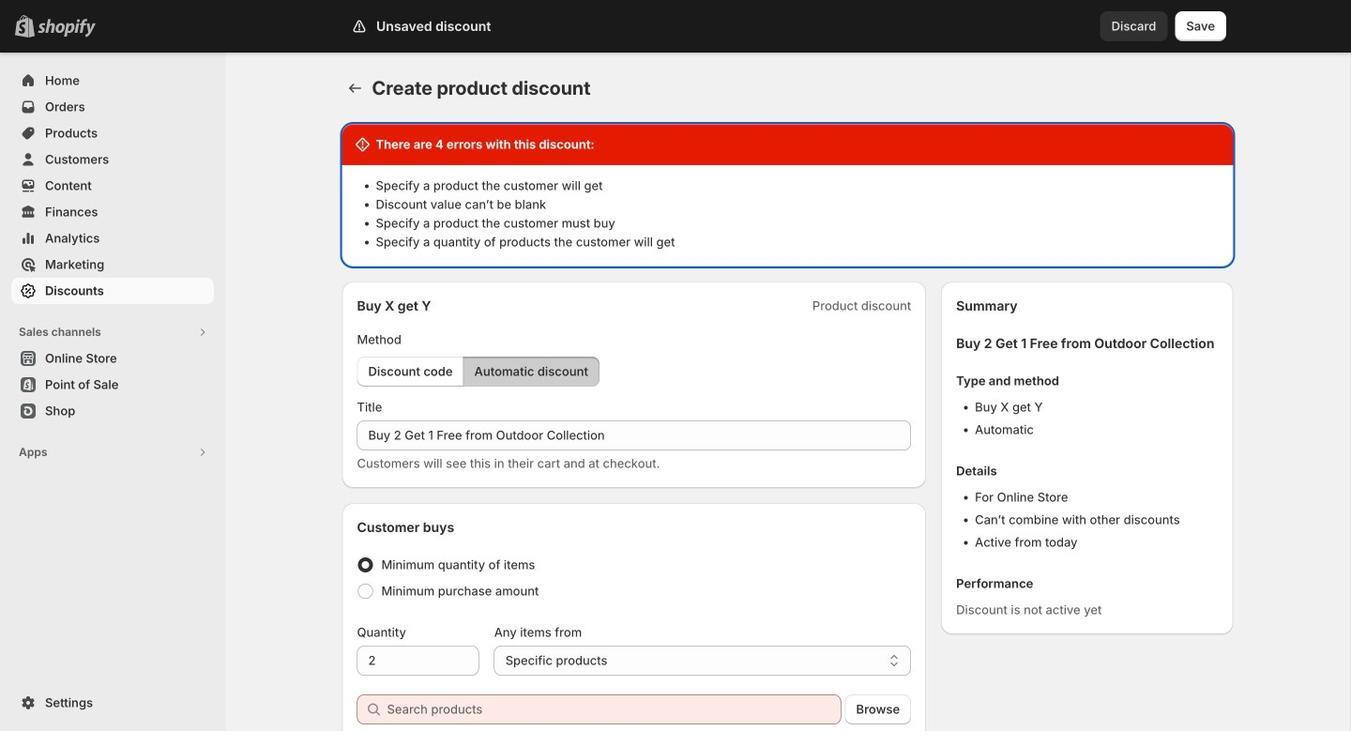 Task type: vqa. For each thing, say whether or not it's contained in the screenshot.
Text Field
yes



Task type: locate. For each thing, give the bounding box(es) containing it.
None text field
[[357, 420, 911, 450]]

Search products text field
[[387, 694, 841, 724]]

shopify image
[[38, 19, 96, 37]]

None text field
[[357, 646, 479, 676]]



